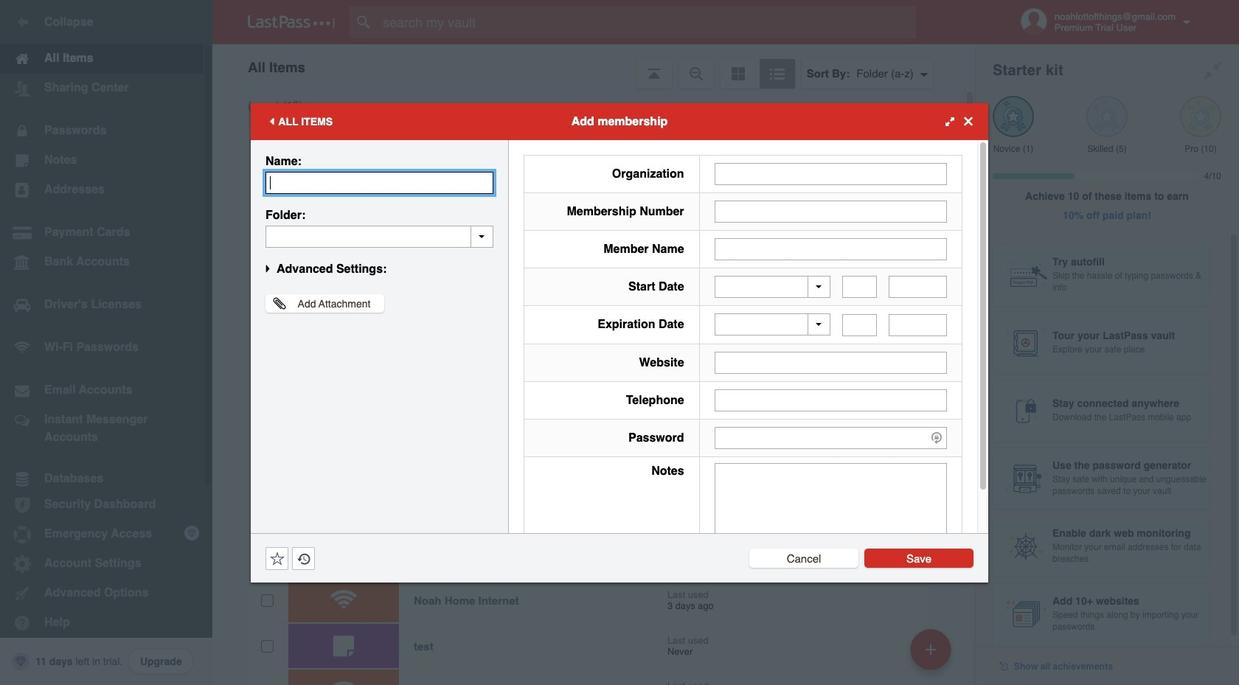 Task type: describe. For each thing, give the bounding box(es) containing it.
new item image
[[926, 645, 937, 655]]

Search search field
[[350, 6, 939, 38]]

vault options navigation
[[213, 44, 976, 89]]



Task type: vqa. For each thing, say whether or not it's contained in the screenshot.
password field
yes



Task type: locate. For each thing, give the bounding box(es) containing it.
None text field
[[715, 163, 948, 185], [266, 172, 494, 194], [843, 276, 878, 298], [843, 314, 878, 336], [889, 314, 948, 336], [715, 389, 948, 411], [715, 163, 948, 185], [266, 172, 494, 194], [843, 276, 878, 298], [843, 314, 878, 336], [889, 314, 948, 336], [715, 389, 948, 411]]

new item navigation
[[906, 625, 961, 686]]

lastpass image
[[248, 15, 335, 29]]

None text field
[[715, 200, 948, 223], [266, 225, 494, 248], [715, 238, 948, 260], [889, 276, 948, 298], [715, 352, 948, 374], [715, 463, 948, 555], [715, 200, 948, 223], [266, 225, 494, 248], [715, 238, 948, 260], [889, 276, 948, 298], [715, 352, 948, 374], [715, 463, 948, 555]]

dialog
[[251, 103, 989, 583]]

search my vault text field
[[350, 6, 939, 38]]

None password field
[[715, 427, 948, 449]]

main navigation navigation
[[0, 0, 213, 686]]



